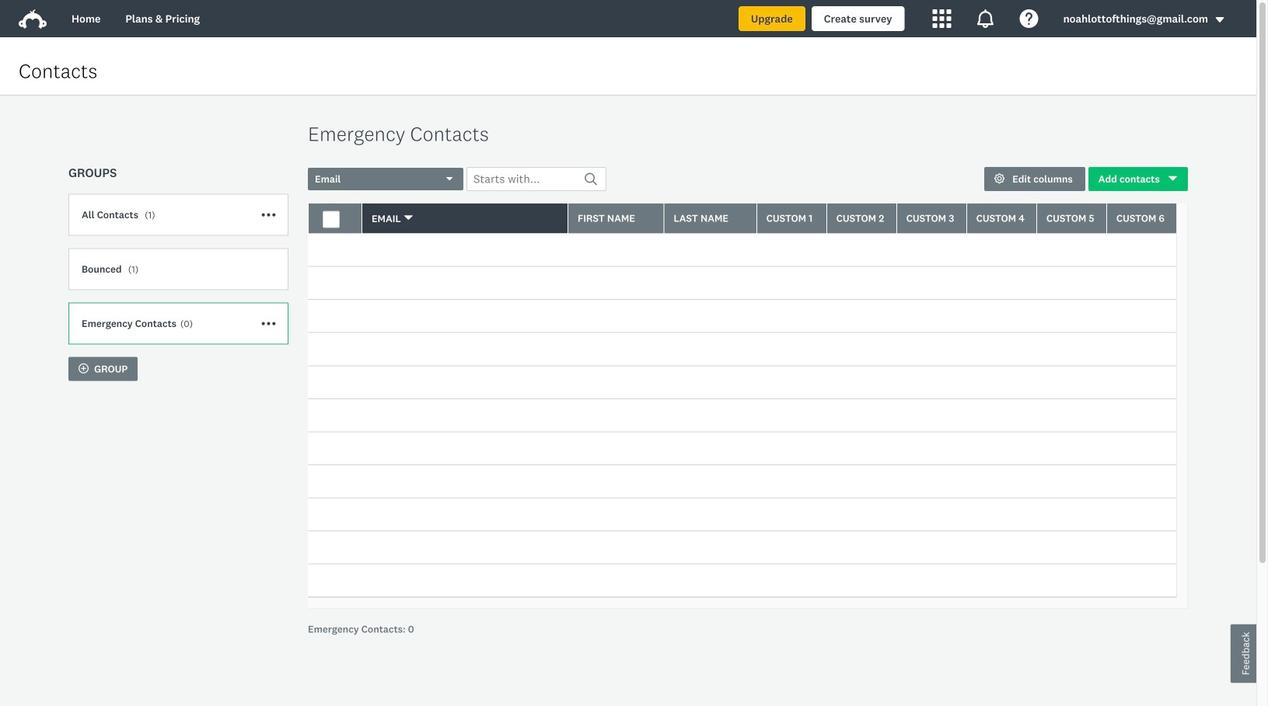Task type: describe. For each thing, give the bounding box(es) containing it.
2 products icon image from the left
[[976, 9, 995, 28]]

dropdown arrow image
[[1215, 14, 1226, 25]]

help icon image
[[1020, 9, 1039, 28]]

1 products icon image from the left
[[933, 9, 952, 28]]



Task type: locate. For each thing, give the bounding box(es) containing it.
products icon image
[[933, 9, 952, 28], [976, 9, 995, 28]]

1 horizontal spatial products icon image
[[976, 9, 995, 28]]

Starts with... text field
[[467, 167, 607, 191]]

surveymonkey logo image
[[19, 9, 47, 29]]

0 horizontal spatial products icon image
[[933, 9, 952, 28]]



Task type: vqa. For each thing, say whether or not it's contained in the screenshot.
right 'Products Icon'
yes



